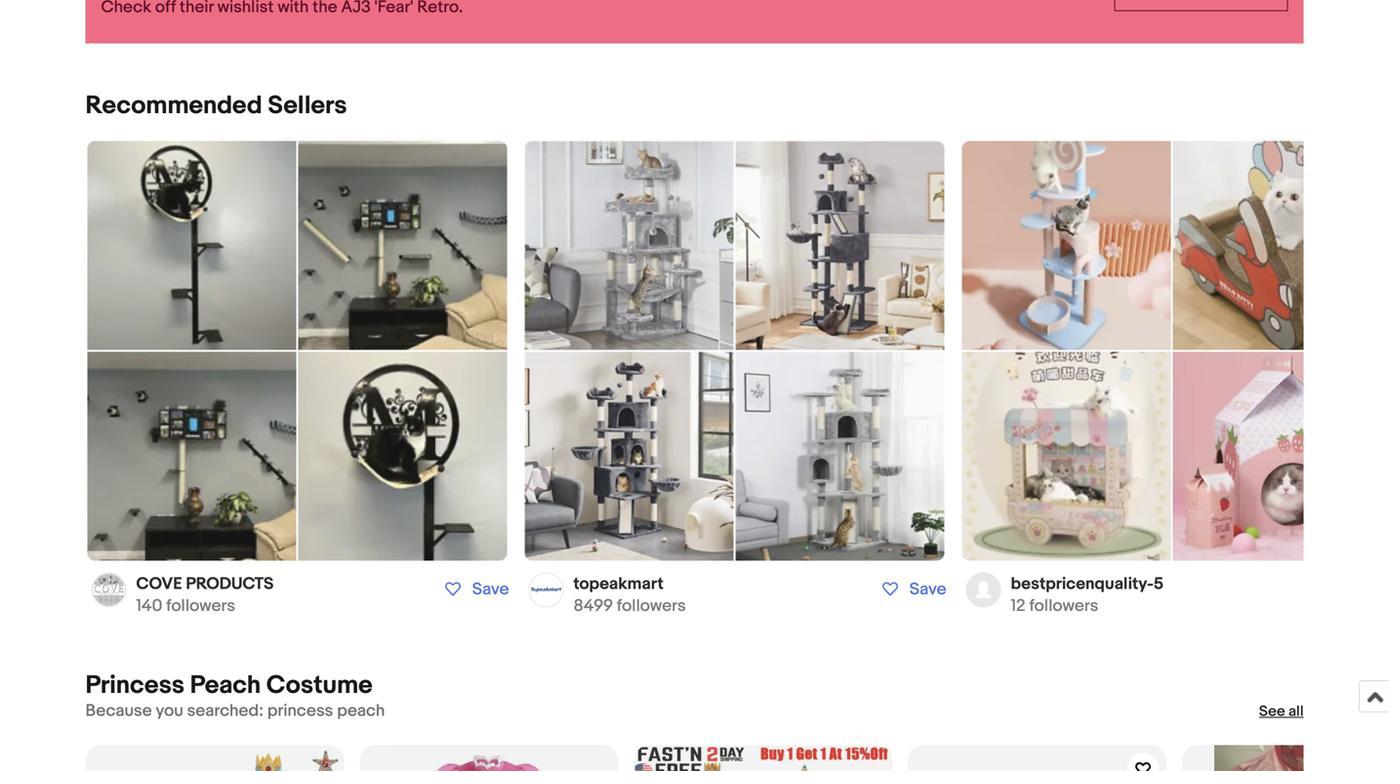 Task type: vqa. For each thing, say whether or not it's contained in the screenshot.
"Shop by category" banner
no



Task type: describe. For each thing, give the bounding box(es) containing it.
because you searched: princess peach
[[85, 701, 385, 721]]

12
[[1011, 596, 1026, 617]]

followers for cove
[[166, 596, 235, 617]]

recommended sellers
[[85, 91, 347, 121]]

princess peach costume link
[[85, 671, 373, 701]]

save button for cove products 140 followers
[[434, 578, 515, 601]]

costume
[[266, 671, 373, 701]]

because
[[85, 701, 152, 721]]

because you searched: princess peach element
[[85, 701, 385, 722]]

recommended
[[85, 91, 262, 121]]

princess
[[85, 671, 184, 701]]

save for topeakmart 8499 followers
[[910, 579, 946, 600]]

you
[[156, 701, 183, 721]]



Task type: locate. For each thing, give the bounding box(es) containing it.
2 save from the left
[[910, 579, 946, 600]]

sellers
[[268, 91, 347, 121]]

0 horizontal spatial followers
[[166, 596, 235, 617]]

1 save button from the left
[[434, 578, 515, 601]]

all
[[1289, 703, 1304, 720]]

1 horizontal spatial save
[[910, 579, 946, 600]]

2 horizontal spatial followers
[[1029, 596, 1099, 617]]

followers inside cove products 140 followers
[[166, 596, 235, 617]]

bestpricenquality-5 12 followers
[[1011, 574, 1164, 617]]

1 horizontal spatial save button
[[872, 578, 952, 601]]

searched:
[[187, 701, 264, 721]]

2 followers from the left
[[617, 596, 686, 617]]

followers down products
[[166, 596, 235, 617]]

cove products 140 followers
[[136, 574, 274, 617]]

followers for bestpricenquality-
[[1029, 596, 1099, 617]]

princess peach costume
[[85, 671, 373, 701]]

8499
[[574, 596, 613, 617]]

followers down topeakmart
[[617, 596, 686, 617]]

topeakmart
[[574, 574, 664, 595]]

followers inside bestpricenquality-5 12 followers
[[1029, 596, 1099, 617]]

save button
[[434, 578, 515, 601], [872, 578, 952, 601]]

princess
[[267, 701, 333, 721]]

followers
[[166, 596, 235, 617], [617, 596, 686, 617], [1029, 596, 1099, 617]]

topeakmart 8499 followers
[[574, 574, 686, 617]]

see all link
[[1259, 702, 1304, 721]]

1 save from the left
[[472, 579, 509, 600]]

products
[[186, 574, 274, 595]]

5
[[1154, 574, 1164, 595]]

bestpricenquality-
[[1011, 574, 1154, 595]]

save
[[472, 579, 509, 600], [910, 579, 946, 600]]

followers inside topeakmart 8499 followers
[[617, 596, 686, 617]]

cove
[[136, 574, 182, 595]]

0 horizontal spatial save button
[[434, 578, 515, 601]]

2 save button from the left
[[872, 578, 952, 601]]

save for cove products 140 followers
[[472, 579, 509, 600]]

save button for topeakmart 8499 followers
[[872, 578, 952, 601]]

peach
[[337, 701, 385, 721]]

140
[[136, 596, 162, 617]]

see
[[1259, 703, 1285, 720]]

peach
[[190, 671, 261, 701]]

1 followers from the left
[[166, 596, 235, 617]]

followers down bestpricenquality-
[[1029, 596, 1099, 617]]

1 horizontal spatial followers
[[617, 596, 686, 617]]

see all
[[1259, 703, 1304, 720]]

0 horizontal spatial save
[[472, 579, 509, 600]]

3 followers from the left
[[1029, 596, 1099, 617]]



